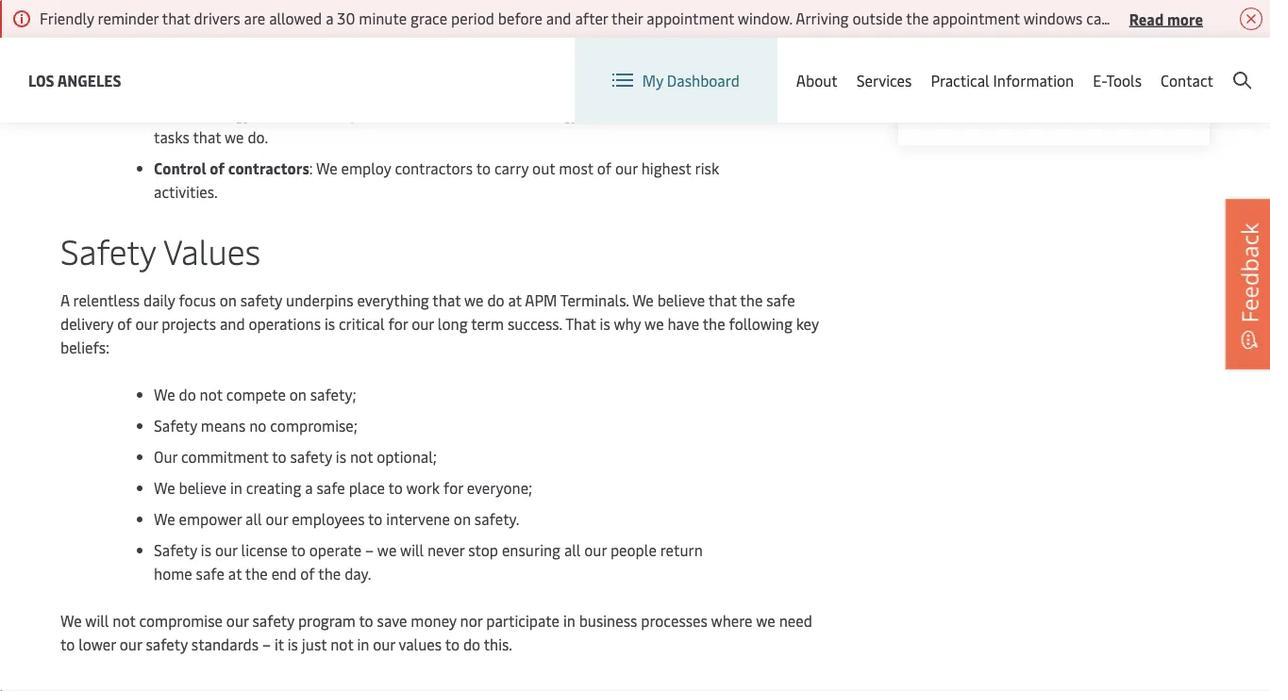 Task type: locate. For each thing, give the bounding box(es) containing it.
0 horizontal spatial –
[[262, 635, 271, 655]]

and inside a relentless daily focus on safety underpins everything that we do at apm terminals. we believe that the safe delivery of our projects and operations is critical for our long term success. that is why we have the following key beliefs:
[[220, 314, 245, 334]]

0 horizontal spatial activities.
[[154, 182, 218, 202]]

intervene
[[386, 509, 450, 529]]

my
[[642, 70, 663, 90]]

a left lot
[[369, 72, 377, 92]]

0 vertical spatial on
[[220, 290, 237, 310]]

2 vertical spatial do
[[463, 635, 480, 655]]

safety inside safety is our license to operate – we will never stop ensuring all our people return home safe at the end of the day.
[[154, 540, 197, 561]]

2 contractors from the left
[[395, 158, 473, 178]]

following
[[729, 314, 792, 334]]

: inside ": hazards with potential to release stored energy are in a number of tasks that we do."
[[252, 103, 256, 124]]

2 horizontal spatial safe
[[766, 290, 795, 310]]

2 vertical spatial safe
[[196, 564, 225, 584]]

the down operate
[[318, 564, 341, 584]]

tools
[[1106, 70, 1142, 90]]

1 horizontal spatial work
[[447, 72, 481, 92]]

at inside a relentless daily focus on safety underpins everything that we do at apm terminals. we believe that the safe delivery of our projects and operations is critical for our long term success. that is why we have the following key beliefs:
[[508, 290, 522, 310]]

operate
[[309, 540, 362, 561]]

on
[[220, 290, 237, 310], [289, 385, 306, 405], [454, 509, 471, 529]]

0 vertical spatial and
[[519, 17, 544, 38]]

0 horizontal spatial for
[[388, 314, 408, 334]]

1 horizontal spatial activities.
[[355, 41, 419, 61]]

all right ensuring
[[564, 540, 581, 561]]

on for focus
[[220, 290, 237, 310]]

safe right home
[[196, 564, 225, 584]]

switch location button
[[886, 55, 1023, 76]]

we up term
[[464, 290, 484, 310]]

2 vertical spatial at
[[228, 564, 242, 584]]

energy up do.
[[204, 103, 252, 124]]

of down relentless
[[117, 314, 132, 334]]

1 horizontal spatial on
[[289, 385, 306, 405]]

1 horizontal spatial believe
[[657, 290, 705, 310]]

stop
[[468, 540, 498, 561]]

is up we believe in creating a safe place to work for everyone;
[[336, 447, 346, 467]]

is down empower
[[201, 540, 211, 561]]

1 vertical spatial –
[[262, 635, 271, 655]]

1 horizontal spatial energy
[[533, 103, 579, 124]]

at left 'apm'
[[508, 290, 522, 310]]

to left intervene at bottom
[[368, 509, 383, 529]]

e-tools button
[[1093, 38, 1142, 123]]

we up lower
[[60, 611, 82, 631]]

1 horizontal spatial do
[[463, 635, 480, 655]]

delivery
[[60, 314, 114, 334]]

at left height.
[[564, 72, 577, 92]]

is inside we will not compromise our safety program to save money nor participate in business processes where we need to lower our safety standards – it is just not in our values to do this.
[[288, 635, 298, 655]]

los angeles link
[[28, 68, 121, 92]]

we empower all our employees to intervene on safety.
[[154, 509, 519, 529]]

risk
[[695, 158, 719, 178]]

in left business at the bottom
[[563, 611, 575, 631]]

– left it
[[262, 635, 271, 655]]

2 horizontal spatial :
[[332, 17, 336, 38]]

that
[[193, 127, 221, 147], [433, 290, 461, 310], [709, 290, 737, 310]]

safe up 'following'
[[766, 290, 795, 310]]

0 vertical spatial will
[[400, 540, 424, 561]]

we for we will not compromise our safety program to save money nor participate in business processes where we need to lower our safety standards – it is just not in our values to do this.
[[60, 611, 82, 631]]

safety up relentless
[[60, 228, 156, 274]]

critical
[[339, 314, 385, 334]]

practical
[[931, 70, 990, 90]]

0 horizontal spatial at
[[228, 564, 242, 584]]

safety for safety is our license to operate – we will never stop ensuring all our people return home safe at the end of the day.
[[154, 540, 197, 561]]

of right the most
[[597, 158, 612, 178]]

at inside safety is our license to operate – we will never stop ensuring all our people return home safe at the end of the day.
[[228, 564, 242, 584]]

0 vertical spatial :
[[332, 17, 336, 38]]

to left save
[[359, 611, 373, 631]]

will
[[400, 540, 424, 561], [85, 611, 109, 631]]

safety up home
[[154, 540, 197, 561]]

our left projects
[[135, 314, 158, 334]]

we up why
[[632, 290, 654, 310]]

0 vertical spatial at
[[564, 72, 577, 92]]

1 vertical spatial for
[[444, 478, 463, 498]]

1 horizontal spatial :
[[309, 158, 313, 178]]

to inside safety is our license to operate – we will never stop ensuring all our people return home safe at the end of the day.
[[291, 540, 306, 561]]

1 vertical spatial :
[[252, 103, 256, 124]]

1 horizontal spatial will
[[400, 540, 424, 561]]

to left carry
[[476, 158, 491, 178]]

energy right stored at the top left
[[533, 103, 579, 124]]

0 vertical spatial are
[[295, 41, 316, 61]]

most
[[559, 158, 593, 178]]

activities. down control
[[154, 182, 218, 202]]

we down intervene at bottom
[[377, 540, 397, 561]]

–
[[365, 540, 374, 561], [262, 635, 271, 655]]

not
[[200, 385, 223, 405], [350, 447, 373, 467], [113, 611, 135, 631], [330, 635, 353, 655]]

1 horizontal spatial daily
[[320, 41, 352, 61]]

0 horizontal spatial safe
[[196, 564, 225, 584]]

end
[[271, 564, 297, 584]]

1 horizontal spatial safe
[[317, 478, 345, 498]]

safe up employees
[[317, 478, 345, 498]]

1 horizontal spatial a
[[369, 72, 377, 92]]

we up our
[[154, 385, 175, 405]]

money
[[411, 611, 456, 631]]

1 contractors from the left
[[228, 158, 309, 178]]

on up compromise; at bottom
[[289, 385, 306, 405]]

do.
[[248, 127, 268, 147]]

default,
[[313, 72, 365, 92]]

are inside ": hazards with potential to release stored energy are in a number of tasks that we do."
[[583, 103, 604, 124]]

control of contractors :
[[154, 158, 313, 178]]

2 horizontal spatial a
[[624, 103, 631, 124]]

0 horizontal spatial daily
[[143, 290, 175, 310]]

for inside a relentless daily focus on safety underpins everything that we do at apm terminals. we believe that the safe delivery of our projects and operations is critical for our long term success. that is why we have the following key beliefs:
[[388, 314, 408, 334]]

safety up our
[[154, 416, 197, 436]]

1 horizontal spatial place
[[524, 72, 560, 92]]

1 horizontal spatial are
[[583, 103, 604, 124]]

2 vertical spatial a
[[305, 478, 313, 498]]

to down 'optional;'
[[388, 478, 403, 498]]

1 horizontal spatial for
[[444, 478, 463, 498]]

menu
[[1130, 55, 1169, 76]]

at down license
[[228, 564, 242, 584]]

: left lifting,
[[332, 17, 336, 38]]

0 horizontal spatial energy
[[204, 103, 252, 124]]

: inside : lifting, loading, unloading and moving containers, materials and goods are daily activities.
[[332, 17, 336, 38]]

1 horizontal spatial –
[[365, 540, 374, 561]]

to inside ": hazards with potential to release stored energy are in a number of tasks that we do."
[[415, 103, 430, 124]]

2 vertical spatial :
[[309, 158, 313, 178]]

:
[[332, 17, 336, 38], [252, 103, 256, 124], [309, 158, 313, 178]]

0 vertical spatial believe
[[657, 290, 705, 310]]

that up long
[[433, 290, 461, 310]]

projects
[[161, 314, 216, 334]]

0 horizontal spatial that
[[193, 127, 221, 147]]

1 vertical spatial at
[[508, 290, 522, 310]]

that down stored energy
[[193, 127, 221, 147]]

of inside ": hazards with potential to release stored energy are in a number of tasks that we do."
[[691, 103, 706, 124]]

of right end
[[300, 564, 315, 584]]

our right lower
[[120, 635, 142, 655]]

1 vertical spatial safe
[[317, 478, 345, 498]]

in down height.
[[608, 103, 620, 124]]

we left employ
[[316, 158, 337, 178]]

daily inside : lifting, loading, unloading and moving containers, materials and goods are daily activities.
[[320, 41, 352, 61]]

activities.
[[355, 41, 419, 61], [154, 182, 218, 202]]

safety
[[60, 228, 156, 274], [154, 416, 197, 436], [154, 540, 197, 561]]

read
[[1129, 8, 1164, 29]]

angeles
[[57, 70, 121, 90]]

we inside we will not compromise our safety program to save money nor participate in business processes where we need to lower our safety standards – it is just not in our values to do this.
[[60, 611, 82, 631]]

our inside "we employ contractors to carry out most of our highest risk activities."
[[615, 158, 638, 178]]

1 horizontal spatial at
[[508, 290, 522, 310]]

creating
[[246, 478, 301, 498]]

1 vertical spatial will
[[85, 611, 109, 631]]

on inside a relentless daily focus on safety underpins everything that we do at apm terminals. we believe that the safe delivery of our projects and operations is critical for our long term success. that is why we have the following key beliefs:
[[220, 290, 237, 310]]

stored
[[486, 103, 529, 124]]

work up release at left top
[[447, 72, 481, 92]]

1 vertical spatial safety
[[154, 416, 197, 436]]

1 vertical spatial on
[[289, 385, 306, 405]]

do left compete
[[179, 385, 196, 405]]

business
[[579, 611, 637, 631]]

contact button
[[1161, 38, 1213, 123]]

2 vertical spatial safety
[[154, 540, 197, 561]]

underpins
[[286, 290, 353, 310]]

will inside we will not compromise our safety program to save money nor participate in business processes where we need to lower our safety standards – it is just not in our values to do this.
[[85, 611, 109, 631]]

height.
[[581, 72, 628, 92]]

close alert image
[[1240, 8, 1263, 30]]

0 vertical spatial –
[[365, 540, 374, 561]]

all up license
[[245, 509, 262, 529]]

energy inside ": hazards with potential to release stored energy are in a number of tasks that we do."
[[533, 103, 579, 124]]

a down our commitment to safety is not optional;
[[305, 478, 313, 498]]

do down nor at the bottom left of the page
[[463, 635, 480, 655]]

all
[[245, 509, 262, 529], [564, 540, 581, 561]]

and left moving
[[519, 17, 544, 38]]

contractors inside "we employ contractors to carry out most of our highest risk activities."
[[395, 158, 473, 178]]

0 vertical spatial work
[[447, 72, 481, 92]]

to left release at left top
[[415, 103, 430, 124]]

0 vertical spatial activities.
[[355, 41, 419, 61]]

the up 'following'
[[740, 290, 763, 310]]

&
[[274, 17, 285, 38]]

0 vertical spatial safety
[[60, 228, 156, 274]]

and
[[519, 17, 544, 38], [221, 41, 246, 61], [220, 314, 245, 334]]

1 vertical spatial all
[[564, 540, 581, 561]]

of inside a relentless daily focus on safety underpins everything that we do at apm terminals. we believe that the safe delivery of our projects and operations is critical for our long term success. that is why we have the following key beliefs:
[[117, 314, 132, 334]]

2 horizontal spatial do
[[487, 290, 504, 310]]

0 vertical spatial for
[[388, 314, 408, 334]]

safety.
[[474, 509, 519, 529]]

for
[[388, 314, 408, 334], [444, 478, 463, 498]]

license
[[241, 540, 288, 561]]

and right projects
[[220, 314, 245, 334]]

stored
[[154, 103, 201, 124]]

: up do.
[[252, 103, 256, 124]]

0 horizontal spatial on
[[220, 290, 237, 310]]

key
[[796, 314, 819, 334]]

1 horizontal spatial contractors
[[395, 158, 473, 178]]

empower
[[179, 509, 242, 529]]

suspended loads & lifting
[[154, 17, 332, 38]]

safety
[[240, 290, 282, 310], [290, 447, 332, 467], [252, 611, 294, 631], [146, 635, 188, 655]]

long
[[438, 314, 468, 334]]

about
[[796, 70, 838, 90]]

on left the 'safety.'
[[454, 509, 471, 529]]

0 vertical spatial safe
[[766, 290, 795, 310]]

1 vertical spatial activities.
[[154, 182, 218, 202]]

will up lower
[[85, 611, 109, 631]]

services button
[[857, 38, 912, 123]]

to down money
[[445, 635, 460, 655]]

practical information button
[[931, 38, 1074, 123]]

2 horizontal spatial on
[[454, 509, 471, 529]]

are down height.
[[583, 103, 604, 124]]

work
[[447, 72, 481, 92], [406, 478, 440, 498]]

of inside safety is our license to operate – we will never stop ensuring all our people return home safe at the end of the day.
[[300, 564, 315, 584]]

daily up default,
[[320, 41, 352, 61]]

that inside ": hazards with potential to release stored energy are in a number of tasks that we do."
[[193, 127, 221, 147]]

our left highest
[[615, 158, 638, 178]]

lifting,
[[339, 17, 387, 38]]

– up day.
[[365, 540, 374, 561]]

0 horizontal spatial :
[[252, 103, 256, 124]]

why
[[614, 314, 641, 334]]

we right why
[[645, 314, 664, 334]]

1 vertical spatial daily
[[143, 290, 175, 310]]

2 vertical spatial on
[[454, 509, 471, 529]]

compete
[[226, 385, 286, 405]]

that up 'following'
[[709, 290, 737, 310]]

1 energy from the left
[[204, 103, 252, 124]]

we down our
[[154, 478, 175, 498]]

safety for safety values
[[60, 228, 156, 274]]

is right it
[[288, 635, 298, 655]]

we inside "we employ contractors to carry out most of our highest risk activities."
[[316, 158, 337, 178]]

a inside ": hazards with potential to release stored energy are in a number of tasks that we do."
[[624, 103, 631, 124]]

1 vertical spatial place
[[349, 478, 385, 498]]

are down lifting
[[295, 41, 316, 61]]

our commitment to safety is not optional;
[[154, 447, 437, 467]]

los angeles
[[28, 70, 121, 90]]

contractors down do.
[[228, 158, 309, 178]]

daily
[[320, 41, 352, 61], [143, 290, 175, 310]]

2 energy from the left
[[533, 103, 579, 124]]

activities. up lot
[[355, 41, 419, 61]]

success.
[[508, 314, 562, 334]]

daily up projects
[[143, 290, 175, 310]]

0 horizontal spatial all
[[245, 509, 262, 529]]

we
[[316, 158, 337, 178], [632, 290, 654, 310], [154, 385, 175, 405], [154, 478, 175, 498], [154, 509, 175, 529], [60, 611, 82, 631]]

a left number
[[624, 103, 631, 124]]

program
[[298, 611, 356, 631]]

place up we empower all our employees to intervene on safety.
[[349, 478, 385, 498]]

in right just
[[357, 635, 369, 655]]

believe up empower
[[179, 478, 227, 498]]

1 vertical spatial do
[[179, 385, 196, 405]]

relentless
[[73, 290, 140, 310]]

energy
[[204, 103, 252, 124], [533, 103, 579, 124]]

our
[[154, 447, 178, 467]]

0 horizontal spatial will
[[85, 611, 109, 631]]

0 vertical spatial daily
[[320, 41, 352, 61]]

will down intervene at bottom
[[400, 540, 424, 561]]

0 horizontal spatial are
[[295, 41, 316, 61]]

work up intervene at bottom
[[406, 478, 440, 498]]

operations
[[249, 314, 321, 334]]

1 vertical spatial are
[[583, 103, 604, 124]]

safety for safety means no compromise;
[[154, 416, 197, 436]]

for down the everything
[[388, 314, 408, 334]]

0 vertical spatial do
[[487, 290, 504, 310]]

and down suspended loads & lifting
[[221, 41, 246, 61]]

0 horizontal spatial work
[[406, 478, 440, 498]]

place right takes
[[524, 72, 560, 92]]

we left need
[[756, 611, 775, 631]]

0 horizontal spatial contractors
[[228, 158, 309, 178]]

for left everyone; at the left bottom
[[444, 478, 463, 498]]

are
[[295, 41, 316, 61], [583, 103, 604, 124]]

read more
[[1129, 8, 1203, 29]]

do inside a relentless daily focus on safety underpins everything that we do at apm terminals. we believe that the safe delivery of our projects and operations is critical for our long term success. that is why we have the following key beliefs:
[[487, 290, 504, 310]]

1 horizontal spatial that
[[433, 290, 461, 310]]

our
[[421, 72, 444, 92], [615, 158, 638, 178], [135, 314, 158, 334], [412, 314, 434, 334], [266, 509, 288, 529], [215, 540, 238, 561], [584, 540, 607, 561], [226, 611, 249, 631], [120, 635, 142, 655], [373, 635, 395, 655]]

we left do.
[[225, 127, 244, 147]]

we left empower
[[154, 509, 175, 529]]

our up standards
[[226, 611, 249, 631]]

: left employ
[[309, 158, 313, 178]]

2 vertical spatial and
[[220, 314, 245, 334]]

of right lot
[[403, 72, 417, 92]]

0 horizontal spatial believe
[[179, 478, 227, 498]]

1 horizontal spatial all
[[564, 540, 581, 561]]

to up end
[[291, 540, 306, 561]]

place
[[524, 72, 560, 92], [349, 478, 385, 498]]

of
[[403, 72, 417, 92], [691, 103, 706, 124], [210, 158, 225, 178], [597, 158, 612, 178], [117, 314, 132, 334], [300, 564, 315, 584]]

on for compete
[[289, 385, 306, 405]]

safe inside a relentless daily focus on safety underpins everything that we do at apm terminals. we believe that the safe delivery of our projects and operations is critical for our long term success. that is why we have the following key beliefs:
[[766, 290, 795, 310]]

0 vertical spatial place
[[524, 72, 560, 92]]

safety up operations at the left
[[240, 290, 282, 310]]

not right just
[[330, 635, 353, 655]]

1 vertical spatial a
[[624, 103, 631, 124]]

safety means no compromise;
[[154, 416, 358, 436]]



Task type: describe. For each thing, give the bounding box(es) containing it.
means
[[201, 416, 246, 436]]

my dashboard button
[[612, 38, 740, 123]]

global
[[1083, 55, 1127, 76]]

carry
[[494, 158, 529, 178]]

switch location
[[916, 55, 1023, 75]]

no
[[249, 416, 266, 436]]

commitment
[[181, 447, 269, 467]]

location
[[965, 55, 1023, 75]]

our down save
[[373, 635, 395, 655]]

2 horizontal spatial at
[[564, 72, 577, 92]]

contractors for to
[[395, 158, 473, 178]]

safety is our license to operate – we will never stop ensuring all our people return home safe at the end of the day.
[[154, 540, 703, 584]]

hazards
[[259, 103, 314, 124]]

practical information
[[931, 70, 1074, 90]]

contractors for :
[[228, 158, 309, 178]]

we inside we will not compromise our safety program to save money nor participate in business processes where we need to lower our safety standards – it is just not in our values to do this.
[[756, 611, 775, 631]]

activities. inside : lifting, loading, unloading and moving containers, materials and goods are daily activities.
[[355, 41, 419, 61]]

los
[[28, 70, 54, 90]]

return
[[660, 540, 703, 561]]

employees
[[292, 509, 365, 529]]

is down "underpins"
[[324, 314, 335, 334]]

compromise;
[[270, 416, 358, 436]]

safety;
[[310, 385, 356, 405]]

processes
[[641, 611, 708, 631]]

of inside "we employ contractors to carry out most of our highest risk activities."
[[597, 158, 612, 178]]

terminals.
[[560, 290, 629, 310]]

goods
[[250, 41, 291, 61]]

1 vertical spatial work
[[406, 478, 440, 498]]

with
[[317, 103, 347, 124]]

we employ contractors to carry out most of our highest risk activities.
[[154, 158, 719, 202]]

home
[[154, 564, 192, 584]]

do inside we will not compromise our safety program to save money nor participate in business processes where we need to lower our safety standards – it is just not in our values to do this.
[[463, 635, 480, 655]]

we believe in creating a safe place to work for everyone;
[[154, 478, 532, 498]]

just
[[302, 635, 327, 655]]

lifting
[[289, 17, 332, 38]]

the right the 'have'
[[703, 314, 725, 334]]

are inside : lifting, loading, unloading and moving containers, materials and goods are daily activities.
[[295, 41, 316, 61]]

: for stored energy
[[252, 103, 256, 124]]

unloading
[[448, 17, 515, 38]]

of right control
[[210, 158, 225, 178]]

in inside ": hazards with potential to release stored energy are in a number of tasks that we do."
[[608, 103, 620, 124]]

to left lower
[[60, 635, 75, 655]]

safety up it
[[252, 611, 294, 631]]

global menu
[[1083, 55, 1169, 76]]

control
[[154, 158, 206, 178]]

we inside a relentless daily focus on safety underpins everything that we do at apm terminals. we believe that the safe delivery of our projects and operations is critical for our long term success. that is why we have the following key beliefs:
[[632, 290, 654, 310]]

– inside safety is our license to operate – we will never stop ensuring all our people return home safe at the end of the day.
[[365, 540, 374, 561]]

beliefs:
[[60, 337, 109, 358]]

our up release at left top
[[421, 72, 444, 92]]

0 horizontal spatial place
[[349, 478, 385, 498]]

moving
[[548, 17, 597, 38]]

more
[[1167, 8, 1203, 29]]

is left why
[[600, 314, 610, 334]]

is inside safety is our license to operate – we will never stop ensuring all our people return home safe at the end of the day.
[[201, 540, 211, 561]]

0 horizontal spatial do
[[179, 385, 196, 405]]

we will not compromise our safety program to save money nor participate in business processes where we need to lower our safety standards – it is just not in our values to do this.
[[60, 611, 812, 655]]

information
[[993, 70, 1074, 90]]

– inside we will not compromise our safety program to save money nor participate in business processes where we need to lower our safety standards – it is just not in our values to do this.
[[262, 635, 271, 655]]

out
[[532, 158, 555, 178]]

loads
[[233, 17, 270, 38]]

all inside safety is our license to operate – we will never stop ensuring all our people return home safe at the end of the day.
[[564, 540, 581, 561]]

not up we believe in creating a safe place to work for everyone;
[[350, 447, 373, 467]]

values
[[399, 635, 442, 655]]

everyone;
[[467, 478, 532, 498]]

we inside ": hazards with potential to release stored energy are in a number of tasks that we do."
[[225, 127, 244, 147]]

we for we empower all our employees to intervene on safety.
[[154, 509, 175, 529]]

safety values
[[60, 228, 269, 274]]

a
[[60, 290, 70, 310]]

in down the commitment
[[230, 478, 242, 498]]

we for we believe in creating a safe place to work for everyone;
[[154, 478, 175, 498]]

1 vertical spatial and
[[221, 41, 246, 61]]

safety down compromise; at bottom
[[290, 447, 332, 467]]

a relentless daily focus on safety underpins everything that we do at apm terminals. we believe that the safe delivery of our projects and operations is critical for our long term success. that is why we have the following key beliefs:
[[60, 290, 819, 358]]

participate
[[486, 611, 560, 631]]

0 vertical spatial a
[[369, 72, 377, 92]]

we do not compete on safety;
[[154, 385, 356, 405]]

potential
[[350, 103, 412, 124]]

2 horizontal spatial that
[[709, 290, 737, 310]]

need
[[779, 611, 812, 631]]

optional;
[[377, 447, 437, 467]]

activities. inside "we employ contractors to carry out most of our highest risk activities."
[[154, 182, 218, 202]]

not up means
[[200, 385, 223, 405]]

never
[[427, 540, 465, 561]]

read more button
[[1129, 7, 1203, 30]]

highest
[[641, 158, 691, 178]]

takes
[[484, 72, 520, 92]]

we for we employ contractors to carry out most of our highest risk activities.
[[316, 158, 337, 178]]

daily inside a relentless daily focus on safety underpins everything that we do at apm terminals. we believe that the safe delivery of our projects and operations is critical for our long term success. that is why we have the following key beliefs:
[[143, 290, 175, 310]]

lower
[[79, 635, 116, 655]]

values
[[163, 228, 261, 274]]

suspended
[[154, 17, 229, 38]]

safety down compromise at left bottom
[[146, 635, 188, 655]]

our down empower
[[215, 540, 238, 561]]

feedback
[[1234, 223, 1264, 323]]

: hazards with potential to release stored energy are in a number of tasks that we do.
[[154, 103, 706, 147]]

loading,
[[391, 17, 444, 38]]

where
[[711, 611, 753, 631]]

nor
[[460, 611, 483, 631]]

to inside "we employ contractors to carry out most of our highest risk activities."
[[476, 158, 491, 178]]

the down license
[[245, 564, 268, 584]]

tasks
[[154, 127, 189, 147]]

global menu button
[[1042, 37, 1188, 94]]

we inside safety is our license to operate – we will never stop ensuring all our people return home safe at the end of the day.
[[377, 540, 397, 561]]

safe inside safety is our license to operate – we will never stop ensuring all our people return home safe at the end of the day.
[[196, 564, 225, 584]]

day.
[[345, 564, 371, 584]]

have
[[668, 314, 699, 334]]

our down creating
[[266, 509, 288, 529]]

safety inside a relentless daily focus on safety underpins everything that we do at apm terminals. we believe that the safe delivery of our projects and operations is critical for our long term success. that is why we have the following key beliefs:
[[240, 290, 282, 310]]

it
[[275, 635, 284, 655]]

believe inside a relentless daily focus on safety underpins everything that we do at apm terminals. we believe that the safe delivery of our projects and operations is critical for our long term success. that is why we have the following key beliefs:
[[657, 290, 705, 310]]

1 vertical spatial believe
[[179, 478, 227, 498]]

: for suspended loads & lifting
[[332, 17, 336, 38]]

our left long
[[412, 314, 434, 334]]

my dashboard
[[642, 70, 740, 90]]

will inside safety is our license to operate – we will never stop ensuring all our people return home safe at the end of the day.
[[400, 540, 424, 561]]

standards
[[191, 635, 259, 655]]

we for we do not compete on safety;
[[154, 385, 175, 405]]

to up creating
[[272, 447, 286, 467]]

0 vertical spatial all
[[245, 509, 262, 529]]

compromise
[[139, 611, 223, 631]]

not up lower
[[113, 611, 135, 631]]

by
[[293, 72, 309, 92]]

our left people
[[584, 540, 607, 561]]

0 horizontal spatial a
[[305, 478, 313, 498]]

services
[[857, 70, 912, 90]]

employ
[[341, 158, 391, 178]]

apm
[[525, 290, 557, 310]]

e-
[[1093, 70, 1106, 90]]

this.
[[484, 635, 512, 655]]

about button
[[796, 38, 838, 123]]



Task type: vqa. For each thing, say whether or not it's contained in the screenshot.
bottom Booking
no



